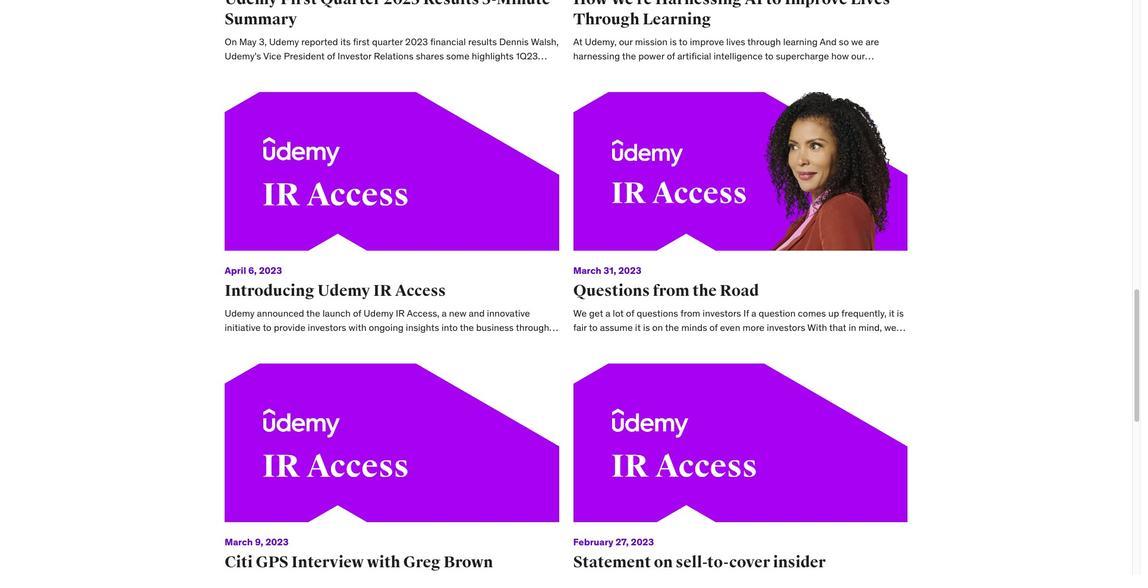 Task type: describe. For each thing, give the bounding box(es) containing it.
some
[[446, 50, 470, 62]]

sell-
[[676, 553, 707, 572]]

first
[[353, 36, 370, 48]]

and
[[822, 336, 838, 348]]

3-
[[482, 0, 497, 9]]

1 vertical spatial questions
[[778, 336, 820, 348]]

1 vertical spatial is
[[643, 322, 650, 334]]

6,
[[248, 264, 257, 276]]

insider
[[773, 553, 826, 572]]

assume
[[600, 322, 633, 334]]

aren't
[[594, 351, 618, 363]]

reported
[[301, 36, 338, 48]]

udemy inside on may 3, udemy reported its first quarter 2023 financial results dennis walsh, udemy's vice president of investor relations shares some highlights 1q23 earnings press release &...
[[269, 36, 299, 48]]

1 vertical spatial investors
[[767, 322, 805, 334]]

access
[[395, 281, 446, 301]]

press
[[264, 65, 287, 77]]

2 vertical spatial udemy
[[318, 281, 370, 301]]

udemy inside the udemy first quarter 2023 results 3-minute summary
[[225, 0, 277, 9]]

udemy first quarter 2023 results 3-minute summary link
[[225, 0, 550, 29]]

consumer...
[[794, 351, 844, 363]]

we're
[[611, 0, 652, 9]]

earnings
[[225, 65, 261, 77]]

gps
[[256, 553, 289, 572]]

release
[[289, 65, 320, 77]]

even
[[720, 322, 740, 334]]

&...
[[323, 65, 336, 77]]

march for march 31, 2023
[[573, 264, 602, 276]]

1 horizontal spatial of
[[626, 307, 634, 319]]

cover
[[729, 553, 770, 572]]

citi gps interview with greg brown link
[[225, 553, 493, 572]]

27,
[[616, 536, 629, 548]]

1 vertical spatial from
[[681, 307, 701, 319]]

quarter
[[320, 0, 381, 9]]

relations
[[374, 50, 414, 62]]

we
[[573, 307, 587, 319]]

results
[[423, 0, 479, 9]]

first
[[280, 0, 317, 9]]

summary
[[225, 10, 297, 29]]

fair
[[573, 322, 587, 334]]

interview
[[291, 553, 364, 572]]

to right fair
[[589, 322, 598, 334]]

with
[[808, 322, 827, 334]]

if
[[744, 307, 749, 319]]

how
[[573, 0, 608, 9]]

statement on sell-to-cover insider transactions link
[[573, 553, 826, 575]]

road
[[720, 281, 759, 301]]

greg
[[403, 553, 441, 572]]

vice
[[263, 50, 282, 62]]

in
[[849, 322, 856, 334]]

dennis
[[499, 36, 529, 48]]

udemy's
[[225, 50, 261, 62]]

line
[[706, 351, 721, 363]]

our
[[840, 336, 854, 348]]

1 horizontal spatial is
[[897, 307, 904, 319]]

0 vertical spatial investors
[[703, 307, 741, 319]]

with
[[367, 553, 400, 572]]

april 6, 2023
[[225, 264, 282, 276]]

1 a from the left
[[606, 307, 611, 319]]

frequently
[[705, 336, 748, 348]]

why
[[573, 351, 592, 363]]

blog
[[651, 336, 671, 348]]

questions from the road link
[[573, 281, 759, 301]]

march for march 9, 2023 citi gps interview with greg brown
[[225, 536, 253, 548]]

2 horizontal spatial of
[[710, 322, 718, 334]]

on may 3, udemy reported its first quarter 2023 financial results dennis walsh, udemy's vice president of investor relations shares some highlights 1q23 earnings press release &...
[[225, 36, 559, 77]]

0 vertical spatial ir
[[373, 281, 392, 301]]

harnessing
[[655, 0, 742, 9]]

0 horizontal spatial we
[[621, 351, 633, 363]]

its
[[340, 36, 351, 48]]

use
[[605, 336, 620, 348]]

31,
[[604, 264, 616, 276]]

on
[[225, 36, 237, 48]]

to inside the how we're harnessing ai to improve lives through learning
[[766, 0, 782, 9]]

questions from the road
[[573, 281, 759, 301]]

lives
[[851, 0, 890, 9]]

2023 inside on may 3, udemy reported its first quarter 2023 financial results dennis walsh, udemy's vice president of investor relations shares some highlights 1q23 earnings press release &...
[[405, 36, 428, 48]]

0 horizontal spatial the
[[665, 322, 679, 334]]

february
[[573, 536, 614, 548]]

through
[[573, 10, 640, 29]]

president
[[284, 50, 325, 62]]

udemy first quarter 2023 results 3-minute summary
[[225, 0, 550, 29]]

financial
[[430, 36, 466, 48]]

investor
[[338, 50, 372, 62]]

of inside on may 3, udemy reported its first quarter 2023 financial results dennis walsh, udemy's vice president of investor relations shares some highlights 1q23 earnings press release &...
[[327, 50, 335, 62]]

how we're harnessing ai to improve lives through learning link
[[573, 0, 890, 29]]

2023 for march 31, 2023
[[618, 264, 642, 276]]

march 31, 2023
[[573, 264, 642, 276]]

walsh,
[[531, 36, 559, 48]]



Task type: locate. For each thing, give the bounding box(es) containing it.
1 vertical spatial it
[[635, 322, 641, 334]]

results
[[468, 36, 497, 48]]

is right frequently, at the right bottom of page
[[897, 307, 904, 319]]

minute
[[497, 0, 550, 9]]

2023 inside the march 9, 2023 citi gps interview with greg brown
[[266, 536, 289, 548]]

2 vertical spatial of
[[710, 322, 718, 334]]

lot
[[613, 307, 624, 319]]

from
[[653, 281, 690, 301], [681, 307, 701, 319], [756, 351, 776, 363]]

a right the if
[[752, 307, 757, 319]]

introducing udemy ir access link
[[225, 281, 446, 301]]

on left sell-
[[654, 553, 673, 572]]

2023 up quarter
[[384, 0, 420, 9]]

2023 inside the udemy first quarter 2023 results 3-minute summary
[[384, 0, 420, 9]]

top
[[690, 351, 704, 363]]

2023 right 9,
[[266, 536, 289, 548]]

on inside february 27, 2023 statement on sell-to-cover insider transactions
[[654, 553, 673, 572]]

ir left access
[[373, 281, 392, 301]]

is
[[897, 307, 904, 319], [643, 322, 650, 334]]

learning
[[643, 10, 711, 29]]

0 horizontal spatial march
[[225, 536, 253, 548]]

to-
[[707, 553, 729, 572]]

2023 right 31, at right top
[[618, 264, 642, 276]]

to left post
[[673, 336, 681, 348]]

march left 9,
[[225, 536, 253, 548]]

1 vertical spatial march
[[225, 536, 253, 548]]

introducing udemy ir access
[[225, 281, 446, 301]]

more
[[743, 322, 765, 334], [666, 351, 688, 363]]

a left lot
[[606, 307, 611, 319]]

1 horizontal spatial a
[[752, 307, 757, 319]]

frequently,
[[842, 307, 887, 319]]

responses
[[856, 336, 900, 348]]

question
[[759, 307, 796, 319]]

3,
[[259, 36, 267, 48]]

of up &...
[[327, 50, 335, 62]]

9,
[[255, 536, 263, 548]]

we down this
[[621, 351, 633, 363]]

1 vertical spatial ir
[[640, 336, 649, 348]]

improve
[[785, 0, 848, 9]]

plan
[[573, 336, 591, 348]]

of
[[327, 50, 335, 62], [626, 307, 634, 319], [710, 322, 718, 334]]

0 vertical spatial questions
[[637, 307, 678, 319]]

0 vertical spatial we
[[885, 322, 897, 334]]

up
[[828, 307, 839, 319]]

udemy
[[225, 0, 277, 9], [269, 36, 299, 48], [318, 281, 370, 301]]

2023 right 27,
[[631, 536, 654, 548]]

2 horizontal spatial the
[[778, 351, 792, 363]]

march
[[573, 264, 602, 276], [225, 536, 253, 548]]

february 27, 2023 statement on sell-to-cover insider transactions
[[573, 536, 826, 575]]

that
[[829, 322, 847, 334]]

asked
[[750, 336, 776, 348]]

1 horizontal spatial investors
[[767, 322, 805, 334]]

the left road
[[693, 281, 717, 301]]

post
[[684, 336, 703, 348]]

0 horizontal spatial of
[[327, 50, 335, 62]]

1 vertical spatial of
[[626, 307, 634, 319]]

0 vertical spatial is
[[897, 307, 904, 319]]

of right lot
[[626, 307, 634, 319]]

may
[[239, 36, 257, 48]]

0 horizontal spatial investors
[[703, 307, 741, 319]]

brown
[[444, 553, 493, 572]]

ai
[[745, 0, 763, 9]]

0 horizontal spatial is
[[643, 322, 650, 334]]

0 horizontal spatial more
[[666, 351, 688, 363]]

ir inside the we get a lot of questions from investors if a question comes up frequently, it is fair to assume it is on the minds of even more investors with that in mind, we plan to use this ir blog to post frequently asked questions and our responses why aren't we seeing more top line growth from the consumer...
[[640, 336, 649, 348]]

2023 for february 27, 2023 statement on sell-to-cover insider transactions
[[631, 536, 654, 548]]

2023 up shares
[[405, 36, 428, 48]]

0 vertical spatial of
[[327, 50, 335, 62]]

0 horizontal spatial questions
[[637, 307, 678, 319]]

1q23
[[516, 50, 538, 62]]

more down the if
[[743, 322, 765, 334]]

the
[[693, 281, 717, 301], [665, 322, 679, 334], [778, 351, 792, 363]]

1 horizontal spatial more
[[743, 322, 765, 334]]

2 a from the left
[[752, 307, 757, 319]]

to right ai
[[766, 0, 782, 9]]

ir right this
[[640, 336, 649, 348]]

get
[[589, 307, 603, 319]]

march left 31, at right top
[[573, 264, 602, 276]]

questions
[[637, 307, 678, 319], [778, 336, 820, 348]]

0 horizontal spatial it
[[635, 322, 641, 334]]

2023
[[384, 0, 420, 9], [405, 36, 428, 48], [259, 264, 282, 276], [618, 264, 642, 276], [266, 536, 289, 548], [631, 536, 654, 548]]

0 vertical spatial the
[[693, 281, 717, 301]]

1 vertical spatial we
[[621, 351, 633, 363]]

transactions
[[573, 573, 667, 575]]

the left consumer...
[[778, 351, 792, 363]]

it right frequently, at the right bottom of page
[[889, 307, 895, 319]]

2023 right the 6,
[[259, 264, 282, 276]]

minds
[[681, 322, 707, 334]]

1 vertical spatial the
[[665, 322, 679, 334]]

questions down with
[[778, 336, 820, 348]]

2 vertical spatial the
[[778, 351, 792, 363]]

march inside the march 9, 2023 citi gps interview with greg brown
[[225, 536, 253, 548]]

april
[[225, 264, 246, 276]]

0 vertical spatial from
[[653, 281, 690, 301]]

0 horizontal spatial a
[[606, 307, 611, 319]]

investors
[[703, 307, 741, 319], [767, 322, 805, 334]]

investors down 'question'
[[767, 322, 805, 334]]

1 vertical spatial on
[[654, 553, 673, 572]]

0 horizontal spatial ir
[[373, 281, 392, 301]]

1 horizontal spatial questions
[[778, 336, 820, 348]]

it
[[889, 307, 895, 319], [635, 322, 641, 334]]

0 vertical spatial it
[[889, 307, 895, 319]]

highlights
[[472, 50, 514, 62]]

introducing
[[225, 281, 315, 301]]

quarter
[[372, 36, 403, 48]]

it up this
[[635, 322, 641, 334]]

2023 for april 6, 2023
[[259, 264, 282, 276]]

shares
[[416, 50, 444, 62]]

to
[[766, 0, 782, 9], [589, 322, 598, 334], [594, 336, 602, 348], [673, 336, 681, 348]]

this
[[622, 336, 638, 348]]

is up seeing
[[643, 322, 650, 334]]

citi
[[225, 553, 253, 572]]

questions down the questions from the road link in the right of the page
[[637, 307, 678, 319]]

1 horizontal spatial the
[[693, 281, 717, 301]]

1 vertical spatial udemy
[[269, 36, 299, 48]]

more left top
[[666, 351, 688, 363]]

1 horizontal spatial it
[[889, 307, 895, 319]]

on up blog
[[652, 322, 663, 334]]

how we're harnessing ai to improve lives through learning
[[573, 0, 890, 29]]

2023 for march 9, 2023 citi gps interview with greg brown
[[266, 536, 289, 548]]

0 vertical spatial march
[[573, 264, 602, 276]]

0 vertical spatial udemy
[[225, 0, 277, 9]]

we
[[885, 322, 897, 334], [621, 351, 633, 363]]

1 horizontal spatial ir
[[640, 336, 649, 348]]

0 vertical spatial on
[[652, 322, 663, 334]]

a
[[606, 307, 611, 319], [752, 307, 757, 319]]

1 vertical spatial more
[[666, 351, 688, 363]]

0 vertical spatial more
[[743, 322, 765, 334]]

1 horizontal spatial we
[[885, 322, 897, 334]]

questions
[[573, 281, 650, 301]]

2023 inside february 27, 2023 statement on sell-to-cover insider transactions
[[631, 536, 654, 548]]

to left use
[[594, 336, 602, 348]]

we up responses
[[885, 322, 897, 334]]

on
[[652, 322, 663, 334], [654, 553, 673, 572]]

1 horizontal spatial march
[[573, 264, 602, 276]]

investors up even
[[703, 307, 741, 319]]

2 vertical spatial from
[[756, 351, 776, 363]]

the up blog
[[665, 322, 679, 334]]

seeing
[[635, 351, 663, 363]]

on inside the we get a lot of questions from investors if a question comes up frequently, it is fair to assume it is on the minds of even more investors with that in mind, we plan to use this ir blog to post frequently asked questions and our responses why aren't we seeing more top line growth from the consumer...
[[652, 322, 663, 334]]

statement
[[573, 553, 651, 572]]

of left even
[[710, 322, 718, 334]]

growth
[[724, 351, 753, 363]]

mind,
[[859, 322, 882, 334]]

comes
[[798, 307, 826, 319]]



Task type: vqa. For each thing, say whether or not it's contained in the screenshot.
June
no



